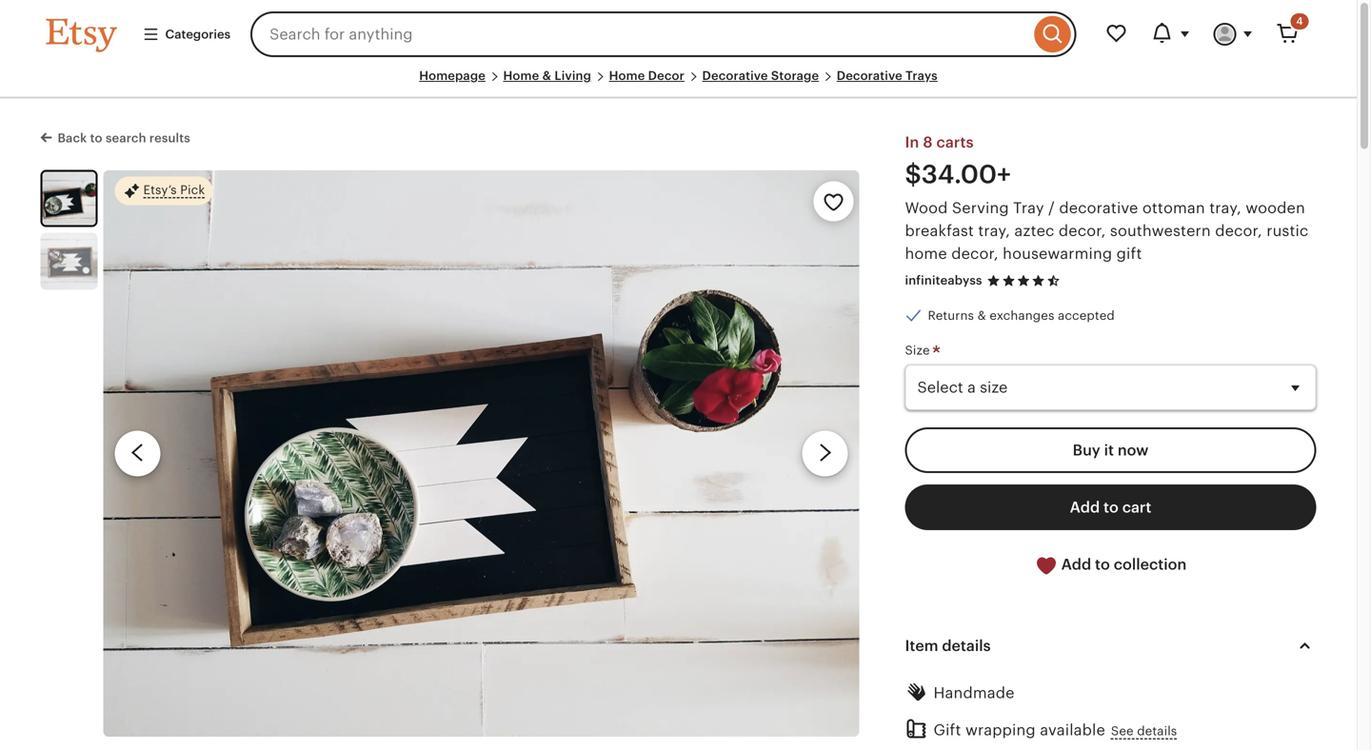 Task type: vqa. For each thing, say whether or not it's contained in the screenshot.
first Dec
no



Task type: locate. For each thing, give the bounding box(es) containing it.
back to search results link
[[40, 127, 190, 147]]

0 vertical spatial to
[[90, 131, 103, 145]]

home left decor
[[609, 69, 645, 83]]

1 horizontal spatial tray,
[[1210, 200, 1242, 217]]

categories
[[165, 27, 231, 41]]

decor, up infiniteabyss
[[952, 245, 999, 263]]

southwestern
[[1110, 223, 1211, 240]]

home for home & living
[[503, 69, 539, 83]]

1 horizontal spatial details
[[1137, 724, 1178, 739]]

decorative left "storage"
[[702, 69, 768, 83]]

etsy's
[[143, 183, 177, 197]]

0 vertical spatial details
[[942, 637, 991, 655]]

1 vertical spatial &
[[978, 309, 987, 323]]

tray, down serving
[[978, 223, 1011, 240]]

details inside dropdown button
[[942, 637, 991, 655]]

available
[[1040, 722, 1106, 739]]

in
[[905, 134, 920, 151]]

0 horizontal spatial details
[[942, 637, 991, 655]]

0 vertical spatial tray,
[[1210, 200, 1242, 217]]

wood serving tray / decorative ottoman tray wooden breakfast image 1 image
[[103, 170, 860, 737], [42, 172, 96, 225]]

accepted
[[1058, 309, 1115, 323]]

home & living
[[503, 69, 591, 83]]

&
[[543, 69, 552, 83], [978, 309, 987, 323]]

None search field
[[251, 11, 1077, 57]]

to for collection
[[1095, 556, 1110, 573]]

home for home decor
[[609, 69, 645, 83]]

to inside back to search results link
[[90, 131, 103, 145]]

infiniteabyss link
[[905, 274, 983, 288]]

0 vertical spatial add
[[1070, 499, 1100, 516]]

home decor
[[609, 69, 685, 83]]

1 decorative from the left
[[702, 69, 768, 83]]

2 decorative from the left
[[837, 69, 903, 83]]

details inside the gift wrapping available see details
[[1137, 724, 1178, 739]]

item details
[[905, 637, 991, 655]]

homepage
[[419, 69, 486, 83]]

decor, down wooden at the top of the page
[[1216, 223, 1263, 240]]

to inside add to collection button
[[1095, 556, 1110, 573]]

1 horizontal spatial decorative
[[837, 69, 903, 83]]

decor, down decorative
[[1059, 223, 1106, 240]]

0 vertical spatial &
[[543, 69, 552, 83]]

1 vertical spatial tray,
[[978, 223, 1011, 240]]

add for add to collection
[[1062, 556, 1092, 573]]

gift
[[934, 722, 962, 739]]

1 vertical spatial details
[[1137, 724, 1178, 739]]

see details link
[[1111, 723, 1178, 740]]

to inside add to cart button
[[1104, 499, 1119, 516]]

to right back at left
[[90, 131, 103, 145]]

& left the living
[[543, 69, 552, 83]]

1 home from the left
[[503, 69, 539, 83]]

decorative left trays
[[837, 69, 903, 83]]

home decor link
[[609, 69, 685, 83]]

add left cart
[[1070, 499, 1100, 516]]

collection
[[1114, 556, 1187, 573]]

decorative
[[702, 69, 768, 83], [837, 69, 903, 83]]

2 vertical spatial to
[[1095, 556, 1110, 573]]

menu bar
[[46, 69, 1311, 99]]

8
[[923, 134, 933, 151]]

$34.00+
[[905, 160, 1011, 189]]

tray
[[1014, 200, 1045, 217]]

search
[[106, 131, 146, 145]]

add
[[1070, 499, 1100, 516], [1062, 556, 1092, 573]]

none search field inside 'categories' banner
[[251, 11, 1077, 57]]

decor,
[[1059, 223, 1106, 240], [1216, 223, 1263, 240], [952, 245, 999, 263]]

to
[[90, 131, 103, 145], [1104, 499, 1119, 516], [1095, 556, 1110, 573]]

home left the living
[[503, 69, 539, 83]]

it
[[1104, 442, 1114, 459]]

& right returns at the top right of the page
[[978, 309, 987, 323]]

gift
[[1117, 245, 1142, 263]]

add down add to cart
[[1062, 556, 1092, 573]]

housewarming
[[1003, 245, 1113, 263]]

home
[[503, 69, 539, 83], [609, 69, 645, 83]]

wood
[[905, 200, 948, 217]]

details right see
[[1137, 724, 1178, 739]]

1 horizontal spatial &
[[978, 309, 987, 323]]

tray, left wooden at the top of the page
[[1210, 200, 1242, 217]]

categories banner
[[12, 0, 1345, 69]]

details right item
[[942, 637, 991, 655]]

pick
[[180, 183, 205, 197]]

back
[[58, 131, 87, 145]]

decorative storage
[[702, 69, 819, 83]]

buy it now button
[[905, 428, 1317, 473]]

aztec
[[1015, 223, 1055, 240]]

0 horizontal spatial decorative
[[702, 69, 768, 83]]

tray,
[[1210, 200, 1242, 217], [978, 223, 1011, 240]]

decorative
[[1059, 200, 1139, 217]]

carts
[[937, 134, 974, 151]]

4 link
[[1265, 11, 1311, 57]]

0 horizontal spatial &
[[543, 69, 552, 83]]

cart
[[1123, 499, 1152, 516]]

0 horizontal spatial home
[[503, 69, 539, 83]]

decorative for decorative trays
[[837, 69, 903, 83]]

Search for anything text field
[[251, 11, 1030, 57]]

to left cart
[[1104, 499, 1119, 516]]

1 vertical spatial add
[[1062, 556, 1092, 573]]

to left collection
[[1095, 556, 1110, 573]]

in 8 carts $34.00+
[[905, 134, 1011, 189]]

2 home from the left
[[609, 69, 645, 83]]

1 vertical spatial to
[[1104, 499, 1119, 516]]

serving
[[952, 200, 1009, 217]]

& for home
[[543, 69, 552, 83]]

infiniteabyss
[[905, 274, 983, 288]]

1 horizontal spatial home
[[609, 69, 645, 83]]

details
[[942, 637, 991, 655], [1137, 724, 1178, 739]]

decorative trays link
[[837, 69, 938, 83]]

now
[[1118, 442, 1149, 459]]



Task type: describe. For each thing, give the bounding box(es) containing it.
wooden
[[1246, 200, 1306, 217]]

back to search results
[[58, 131, 190, 145]]

wood serving tray / decorative ottoman tray wooden breakfast image 2 image
[[40, 233, 98, 290]]

decor
[[648, 69, 685, 83]]

home & living link
[[503, 69, 591, 83]]

breakfast
[[905, 223, 974, 240]]

menu bar containing homepage
[[46, 69, 1311, 99]]

etsy's pick button
[[115, 176, 213, 206]]

exchanges
[[990, 309, 1055, 323]]

storage
[[771, 69, 819, 83]]

rustic
[[1267, 223, 1309, 240]]

& for returns
[[978, 309, 987, 323]]

buy
[[1073, 442, 1101, 459]]

wrapping
[[966, 722, 1036, 739]]

1 horizontal spatial decor,
[[1059, 223, 1106, 240]]

4
[[1297, 15, 1303, 27]]

0 horizontal spatial decor,
[[952, 245, 999, 263]]

returns
[[928, 309, 974, 323]]

0 horizontal spatial tray,
[[978, 223, 1011, 240]]

results
[[149, 131, 190, 145]]

buy it now
[[1073, 442, 1149, 459]]

wood serving tray / decorative ottoman tray, wooden breakfast tray, aztec decor, southwestern decor, rustic home decor, housewarming gift
[[905, 200, 1309, 263]]

to for search
[[90, 131, 103, 145]]

item
[[905, 637, 939, 655]]

/
[[1049, 200, 1055, 217]]

2 horizontal spatial decor,
[[1216, 223, 1263, 240]]

add to cart button
[[905, 485, 1317, 530]]

homepage link
[[419, 69, 486, 83]]

categories button
[[128, 17, 245, 52]]

0 horizontal spatial wood serving tray / decorative ottoman tray wooden breakfast image 1 image
[[42, 172, 96, 225]]

add to collection
[[1058, 556, 1187, 573]]

decorative for decorative storage
[[702, 69, 768, 83]]

etsy's pick
[[143, 183, 205, 197]]

handmade
[[934, 685, 1015, 702]]

add to cart
[[1070, 499, 1152, 516]]

returns & exchanges accepted
[[928, 309, 1115, 323]]

trays
[[906, 69, 938, 83]]

living
[[555, 69, 591, 83]]

item details button
[[888, 623, 1334, 669]]

add for add to cart
[[1070, 499, 1100, 516]]

gift wrapping available see details
[[934, 722, 1178, 739]]

decorative trays
[[837, 69, 938, 83]]

ottoman
[[1143, 200, 1206, 217]]

see
[[1111, 724, 1134, 739]]

add to collection button
[[905, 542, 1317, 589]]

decorative storage link
[[702, 69, 819, 83]]

home
[[905, 245, 947, 263]]

1 horizontal spatial wood serving tray / decorative ottoman tray wooden breakfast image 1 image
[[103, 170, 860, 737]]

to for cart
[[1104, 499, 1119, 516]]

size
[[905, 343, 934, 357]]



